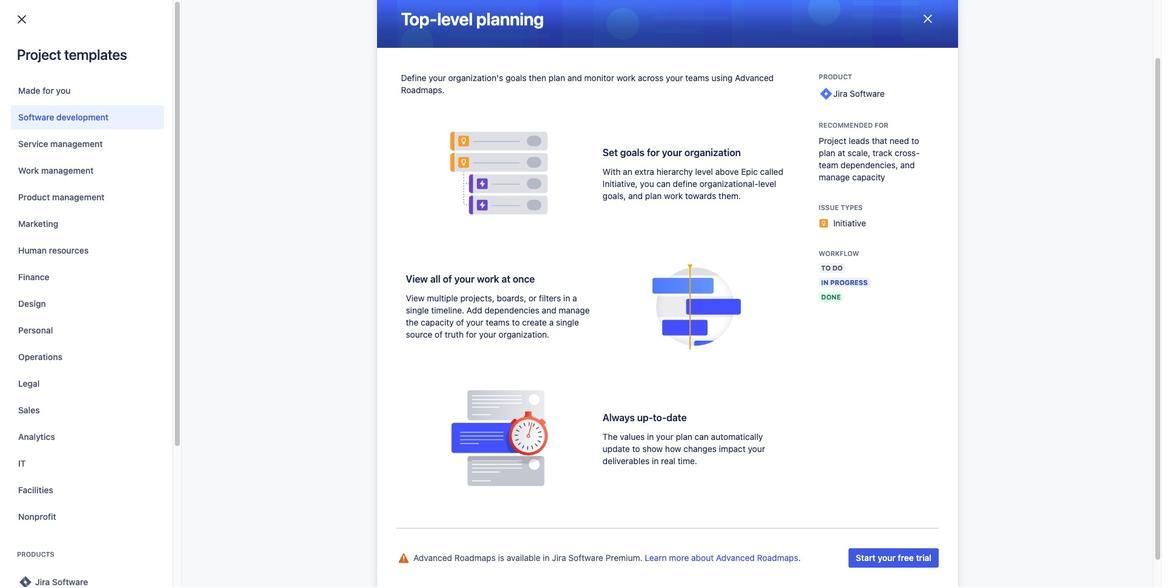 Task type: describe. For each thing, give the bounding box(es) containing it.
always up-to-date image
[[406, 386, 593, 491]]

goals inside define your organization's goals then plan and monitor work across your teams using advanced roadmaps.
[[506, 73, 527, 83]]

available
[[507, 553, 540, 563]]

project leads that need to plan at scale, track cross- team dependencies, and manage capacity
[[819, 136, 920, 182]]

legal
[[18, 378, 40, 389]]

facilities
[[18, 485, 53, 495]]

once
[[513, 274, 535, 285]]

to
[[822, 264, 831, 272]]

capacity inside project leads that need to plan at scale, track cross- team dependencies, and manage capacity
[[853, 172, 886, 182]]

1 horizontal spatial jira software
[[834, 88, 885, 99]]

your up hierarchy
[[662, 147, 683, 158]]

in
[[822, 279, 829, 286]]

operations button
[[11, 345, 164, 369]]

projects,
[[461, 293, 495, 304]]

view all of your work at once
[[406, 274, 535, 285]]

done
[[822, 293, 841, 301]]

epic
[[741, 167, 758, 177]]

work management
[[18, 165, 94, 176]]

made for you button
[[11, 79, 164, 103]]

have
[[536, 291, 562, 305]]

management for service management
[[50, 139, 103, 149]]

0 horizontal spatial jira software
[[179, 148, 224, 157]]

recommended templates for teams like yours
[[51, 96, 257, 107]]

1 horizontal spatial a
[[549, 318, 554, 328]]

start your free trial
[[856, 553, 932, 563]]

like
[[215, 96, 230, 107]]

to inside create a new software project to plan, track, and release great software with your team.
[[561, 316, 569, 326]]

your down automatically
[[748, 444, 766, 454]]

capacity inside view multiple projects, boards, or filters in a single timeline. add dependencies and manage the capacity of your teams to create a single source of truth for your organization.
[[421, 318, 454, 328]]

marketing button
[[11, 212, 164, 236]]

at inside project leads that need to plan at scale, track cross- team dependencies, and manage capacity
[[838, 148, 846, 158]]

made for you
[[18, 85, 71, 96]]

recommended for
[[819, 121, 889, 129]]

changes
[[684, 444, 717, 454]]

1 vertical spatial at
[[502, 274, 511, 285]]

great
[[665, 316, 685, 326]]

organization's
[[448, 73, 503, 83]]

view multiple projects, boards, or filters in a single timeline. add dependencies and manage the capacity of your teams to create a single source of truth for your organization.
[[406, 293, 590, 340]]

create banner
[[0, 0, 1163, 34]]

it
[[18, 458, 26, 469]]

service management button
[[11, 132, 164, 156]]

need
[[890, 136, 910, 146]]

software left premium.
[[568, 553, 603, 563]]

2 vertical spatial jira
[[552, 553, 566, 563]]

with
[[603, 167, 621, 177]]

2 vertical spatial level
[[759, 179, 777, 189]]

deliverables
[[603, 456, 650, 466]]

in down the show
[[652, 456, 659, 466]]

jira software image
[[819, 87, 834, 101]]

Search field
[[933, 7, 1054, 26]]

view all of your work at once image
[[603, 253, 790, 358]]

up-
[[637, 413, 653, 423]]

create
[[522, 318, 547, 328]]

1 vertical spatial jira
[[179, 148, 192, 157]]

legal button
[[11, 372, 164, 396]]

and inside view multiple projects, boards, or filters in a single timeline. add dependencies and manage the capacity of your teams to create a single source of truth for your organization.
[[542, 305, 557, 316]]

show
[[643, 444, 663, 454]]

for up the extra at the right top
[[647, 147, 660, 158]]

timeline.
[[431, 305, 465, 316]]

manage for view all of your work at once
[[559, 305, 590, 316]]

2 roadmaps from the left
[[757, 553, 798, 563]]

projects
[[24, 50, 76, 67]]

values
[[620, 432, 645, 442]]

product for product
[[819, 73, 853, 81]]

dependencies,
[[841, 160, 899, 170]]

service management
[[18, 139, 103, 149]]

your down 'add'
[[467, 318, 484, 328]]

for up that
[[875, 121, 889, 129]]

0 horizontal spatial single
[[406, 305, 429, 316]]

track,
[[593, 316, 615, 326]]

work
[[18, 165, 39, 176]]

the
[[406, 318, 419, 328]]

can inside with an extra hierarchy level above epic called initiative, you can define organizational-level goals, and plan work towards them.
[[657, 179, 671, 189]]

your right across
[[666, 73, 683, 83]]

above
[[716, 167, 739, 177]]

service
[[18, 139, 48, 149]]

product management button
[[11, 185, 164, 210]]

release
[[634, 316, 662, 326]]

products
[[17, 550, 54, 558]]

impact
[[719, 444, 746, 454]]

for left like
[[169, 96, 182, 107]]

2 horizontal spatial software
[[687, 316, 721, 326]]

premium.
[[606, 553, 643, 563]]

human resources button
[[11, 239, 164, 263]]

all
[[430, 274, 441, 285]]

in up the show
[[647, 432, 654, 442]]

and inside with an extra hierarchy level above epic called initiative, you can define organizational-level goals, and plan work towards them.
[[629, 191, 643, 201]]

organizational-
[[700, 179, 759, 189]]

in inside view multiple projects, boards, or filters in a single timeline. add dependencies and manage the capacity of your teams to create a single source of truth for your organization.
[[564, 293, 570, 304]]

view for view all of your work at once
[[406, 274, 428, 285]]

1 vertical spatial of
[[456, 318, 464, 328]]

product management
[[18, 192, 105, 202]]

cross-
[[895, 148, 920, 158]]

and inside create a new software project to plan, track, and release great software with your team.
[[617, 316, 632, 326]]

or
[[529, 293, 537, 304]]

start
[[856, 553, 876, 563]]

teams inside view multiple projects, boards, or filters in a single timeline. add dependencies and manage the capacity of your teams to create a single source of truth for your organization.
[[486, 318, 510, 328]]

software down like
[[194, 148, 224, 157]]

design button
[[11, 292, 164, 316]]

across
[[638, 73, 664, 83]]

to inside project leads that need to plan at scale, track cross- team dependencies, and manage capacity
[[912, 136, 920, 146]]

analytics button
[[11, 425, 164, 449]]

management for work management
[[41, 165, 94, 176]]

define
[[401, 73, 427, 83]]

then
[[529, 73, 547, 83]]

create for create
[[448, 11, 475, 21]]

view for view multiple projects, boards, or filters in a single timeline. add dependencies and manage the capacity of your teams to create a single source of truth for your organization.
[[406, 293, 425, 304]]

start your free trial link
[[849, 549, 939, 568]]

1 vertical spatial teams
[[184, 96, 212, 107]]

issue
[[819, 203, 839, 211]]

finance button
[[11, 265, 164, 289]]

real
[[661, 456, 676, 466]]

truth
[[445, 330, 464, 340]]

automatically
[[711, 432, 763, 442]]

always
[[603, 413, 635, 423]]

you inside button
[[56, 85, 71, 96]]

.
[[798, 553, 801, 563]]

1 horizontal spatial goals
[[620, 147, 645, 158]]

sales button
[[11, 398, 164, 423]]

software inside software development button
[[18, 112, 54, 122]]

initiative,
[[603, 179, 638, 189]]



Task type: vqa. For each thing, say whether or not it's contained in the screenshot.
View all of your work at once Manage
yes



Task type: locate. For each thing, give the bounding box(es) containing it.
source
[[406, 330, 433, 340]]

a right create at the bottom of page
[[549, 318, 554, 328]]

management down "development"
[[50, 139, 103, 149]]

0 horizontal spatial jira
[[179, 148, 192, 157]]

always up-to-date
[[603, 413, 687, 423]]

1 horizontal spatial roadmaps
[[757, 553, 798, 563]]

0 horizontal spatial you
[[56, 85, 71, 96]]

0 horizontal spatial product
[[18, 192, 50, 202]]

0 horizontal spatial at
[[502, 274, 511, 285]]

0 vertical spatial jira software
[[834, 88, 885, 99]]

your inside "link"
[[878, 553, 896, 563]]

view left all
[[406, 274, 428, 285]]

work left across
[[617, 73, 636, 83]]

can up changes
[[695, 432, 709, 442]]

you down the extra at the right top
[[640, 179, 654, 189]]

how
[[665, 444, 682, 454]]

software up 'recommended for'
[[850, 88, 885, 99]]

jira right available
[[552, 553, 566, 563]]

back to projects image
[[15, 12, 29, 27]]

project up team
[[819, 136, 847, 146]]

and down initiative,
[[629, 191, 643, 201]]

0 vertical spatial manage
[[819, 172, 850, 182]]

jira software image
[[819, 87, 834, 101], [18, 575, 33, 587], [18, 575, 33, 587]]

recommended up "development"
[[51, 96, 119, 107]]

issue types
[[819, 203, 863, 211]]

yours
[[232, 96, 257, 107]]

0 horizontal spatial a
[[470, 316, 474, 326]]

plan up how
[[676, 432, 693, 442]]

jira software up 'recommended for'
[[834, 88, 885, 99]]

software development button
[[11, 105, 164, 130]]

manage inside view multiple projects, boards, or filters in a single timeline. add dependencies and manage the capacity of your teams to create a single source of truth for your organization.
[[559, 305, 590, 316]]

you up software development
[[56, 85, 71, 96]]

management for product management
[[52, 192, 105, 202]]

0 vertical spatial capacity
[[853, 172, 886, 182]]

jira up 'recommended for'
[[834, 88, 848, 99]]

your up projects,
[[455, 274, 475, 285]]

0 vertical spatial level
[[437, 8, 473, 29]]

management inside button
[[52, 192, 105, 202]]

progress
[[831, 279, 868, 286]]

to down dependencies
[[512, 318, 520, 328]]

your inside create a new software project to plan, track, and release great software with your team.
[[570, 328, 587, 338]]

finance
[[18, 272, 49, 282]]

planning
[[477, 8, 544, 29]]

and down cross-
[[901, 160, 915, 170]]

for right made
[[43, 85, 54, 96]]

set
[[603, 147, 618, 158]]

product for product management
[[18, 192, 50, 202]]

2 vertical spatial management
[[52, 192, 105, 202]]

product
[[819, 73, 853, 81], [18, 192, 50, 202]]

0 horizontal spatial capacity
[[421, 318, 454, 328]]

1 vertical spatial work
[[664, 191, 683, 201]]

to inside the values in your plan can automatically update to show how changes impact your deliverables in real time.
[[633, 444, 640, 454]]

1 horizontal spatial at
[[838, 148, 846, 158]]

2 horizontal spatial jira
[[834, 88, 848, 99]]

0 vertical spatial management
[[50, 139, 103, 149]]

None text field
[[25, 144, 144, 161]]

view
[[406, 274, 428, 285], [406, 293, 425, 304]]

create inside button
[[448, 11, 475, 21]]

work management button
[[11, 159, 164, 183]]

add
[[467, 305, 482, 316]]

0 vertical spatial project
[[17, 46, 61, 63]]

plan inside define your organization's goals then plan and monitor work across your teams using advanced roadmaps.
[[549, 73, 565, 83]]

capacity down the timeline. on the bottom left of page
[[421, 318, 454, 328]]

it button
[[11, 452, 164, 476]]

towards
[[686, 191, 717, 201]]

1 horizontal spatial level
[[695, 167, 713, 177]]

management up product management
[[41, 165, 94, 176]]

facilities button
[[11, 478, 164, 503]]

project
[[17, 46, 61, 63], [819, 136, 847, 146]]

0 vertical spatial recommended
[[51, 96, 119, 107]]

set goals for your organization image
[[406, 121, 593, 226]]

templates for project
[[64, 46, 127, 63]]

2 vertical spatial of
[[435, 330, 443, 340]]

of right all
[[443, 274, 452, 285]]

and inside project leads that need to plan at scale, track cross- team dependencies, and manage capacity
[[901, 160, 915, 170]]

can
[[657, 179, 671, 189], [695, 432, 709, 442]]

1 horizontal spatial software
[[587, 291, 633, 305]]

the values in your plan can automatically update to show how changes impact your deliverables in real time.
[[603, 432, 766, 466]]

0 horizontal spatial can
[[657, 179, 671, 189]]

2 horizontal spatial teams
[[686, 73, 710, 83]]

1 horizontal spatial teams
[[486, 318, 510, 328]]

0 vertical spatial view
[[406, 274, 428, 285]]

manage
[[819, 172, 850, 182], [559, 305, 590, 316]]

plan inside the values in your plan can automatically update to show how changes impact your deliverables in real time.
[[676, 432, 693, 442]]

1 horizontal spatial you
[[640, 179, 654, 189]]

for inside view multiple projects, boards, or filters in a single timeline. add dependencies and manage the capacity of your teams to create a single source of truth for your organization.
[[466, 330, 477, 340]]

initiative
[[834, 218, 866, 228]]

1 horizontal spatial manage
[[819, 172, 850, 182]]

1 horizontal spatial product
[[819, 73, 853, 81]]

recommended for recommended for
[[819, 121, 873, 129]]

advanced inside define your organization's goals then plan and monitor work across your teams using advanced roadmaps.
[[735, 73, 774, 83]]

project for project leads that need to plan at scale, track cross- team dependencies, and manage capacity
[[819, 136, 847, 146]]

search image
[[937, 12, 947, 21]]

set goals for your organization
[[603, 147, 741, 158]]

plan,
[[571, 316, 590, 326]]

of left truth at the bottom of the page
[[435, 330, 443, 340]]

2 vertical spatial teams
[[486, 318, 510, 328]]

can inside the values in your plan can automatically update to show how changes impact your deliverables in real time.
[[695, 432, 709, 442]]

do
[[833, 264, 843, 272]]

made
[[18, 85, 40, 96]]

plan inside project leads that need to plan at scale, track cross- team dependencies, and manage capacity
[[819, 148, 836, 158]]

them.
[[719, 191, 741, 201]]

in
[[564, 293, 570, 304], [647, 432, 654, 442], [652, 456, 659, 466], [543, 553, 550, 563]]

human
[[18, 245, 47, 256]]

1 vertical spatial manage
[[559, 305, 590, 316]]

don't
[[506, 291, 534, 305]]

0 horizontal spatial software
[[495, 316, 529, 326]]

work inside with an extra hierarchy level above epic called initiative, you can define organizational-level goals, and plan work towards them.
[[664, 191, 683, 201]]

your up roadmaps.
[[429, 73, 446, 83]]

and right track,
[[617, 316, 632, 326]]

level down called
[[759, 179, 777, 189]]

product inside product management button
[[18, 192, 50, 202]]

human resources
[[18, 245, 89, 256]]

create for create a new software project to plan, track, and release great software with your team.
[[442, 316, 468, 326]]

1 vertical spatial can
[[695, 432, 709, 442]]

recommended up the leads
[[819, 121, 873, 129]]

1 vertical spatial level
[[695, 167, 713, 177]]

a up "plan,"
[[573, 293, 577, 304]]

software right "great"
[[687, 316, 721, 326]]

1 vertical spatial recommended
[[819, 121, 873, 129]]

0 vertical spatial teams
[[686, 73, 710, 83]]

0 vertical spatial templates
[[64, 46, 127, 63]]

0 horizontal spatial project
[[17, 46, 61, 63]]

learn
[[645, 553, 667, 563]]

analytics
[[18, 432, 55, 442]]

primary element
[[7, 0, 933, 34]]

types
[[841, 203, 863, 211]]

2 vertical spatial work
[[477, 274, 499, 285]]

work down the define
[[664, 191, 683, 201]]

1 vertical spatial templates
[[121, 96, 167, 107]]

with
[[551, 328, 568, 338]]

0 horizontal spatial work
[[477, 274, 499, 285]]

create button
[[441, 7, 482, 26]]

advanced roadmaps is available in jira software premium. learn more about advanced roadmaps .
[[413, 553, 801, 563]]

0 horizontal spatial manage
[[559, 305, 590, 316]]

0 horizontal spatial roadmaps
[[454, 553, 496, 563]]

software
[[850, 88, 885, 99], [18, 112, 54, 122], [194, 148, 224, 157], [568, 553, 603, 563]]

1 horizontal spatial capacity
[[853, 172, 886, 182]]

0 vertical spatial can
[[657, 179, 671, 189]]

management down work management button
[[52, 192, 105, 202]]

view inside view multiple projects, boards, or filters in a single timeline. add dependencies and manage the capacity of your teams to create a single source of truth for your organization.
[[406, 293, 425, 304]]

recommended for recommended templates for teams like yours
[[51, 96, 119, 107]]

project inside project leads that need to plan at scale, track cross- team dependencies, and manage capacity
[[819, 136, 847, 146]]

management
[[50, 139, 103, 149], [41, 165, 94, 176], [52, 192, 105, 202]]

development
[[56, 112, 109, 122]]

create up truth at the bottom of the page
[[442, 316, 468, 326]]

more
[[669, 553, 689, 563]]

teams left like
[[184, 96, 212, 107]]

learn more about advanced roadmaps link
[[645, 553, 798, 563]]

project for project templates
[[17, 46, 61, 63]]

plan down the extra at the right top
[[645, 191, 662, 201]]

at left once
[[502, 274, 511, 285]]

0 vertical spatial you
[[56, 85, 71, 96]]

1 vertical spatial single
[[556, 318, 579, 328]]

0 vertical spatial of
[[443, 274, 452, 285]]

at left scale,
[[838, 148, 846, 158]]

can down hierarchy
[[657, 179, 671, 189]]

1 horizontal spatial project
[[819, 136, 847, 146]]

1 vertical spatial you
[[640, 179, 654, 189]]

operations
[[18, 352, 62, 362]]

1 vertical spatial view
[[406, 293, 425, 304]]

work up you
[[477, 274, 499, 285]]

2 view from the top
[[406, 293, 425, 304]]

create
[[448, 11, 475, 21], [442, 316, 468, 326]]

to up cross-
[[912, 136, 920, 146]]

organization.
[[499, 330, 550, 340]]

define
[[673, 179, 698, 189]]

time.
[[678, 456, 698, 466]]

goals up an
[[620, 147, 645, 158]]

1 horizontal spatial jira
[[552, 553, 566, 563]]

0 vertical spatial single
[[406, 305, 429, 316]]

0 vertical spatial goals
[[506, 73, 527, 83]]

plan right then
[[549, 73, 565, 83]]

1 vertical spatial product
[[18, 192, 50, 202]]

of up truth at the bottom of the page
[[456, 318, 464, 328]]

work inside define your organization's goals then plan and monitor work across your teams using advanced roadmaps.
[[617, 73, 636, 83]]

view up the
[[406, 293, 425, 304]]

advanced
[[735, 73, 774, 83], [413, 553, 452, 563], [716, 553, 755, 563]]

scale,
[[848, 148, 871, 158]]

a inside create a new software project to plan, track, and release great software with your team.
[[470, 316, 474, 326]]

teams inside define your organization's goals then plan and monitor work across your teams using advanced roadmaps.
[[686, 73, 710, 83]]

plan up team
[[819, 148, 836, 158]]

and
[[568, 73, 582, 83], [901, 160, 915, 170], [629, 191, 643, 201], [542, 305, 557, 316], [617, 316, 632, 326]]

and down 'filters'
[[542, 305, 557, 316]]

create inside create a new software project to plan, track, and release great software with your team.
[[442, 316, 468, 326]]

1 vertical spatial jira software
[[179, 148, 224, 157]]

with an extra hierarchy level above epic called initiative, you can define organizational-level goals, and plan work towards them.
[[603, 167, 784, 201]]

level down organization
[[695, 167, 713, 177]]

teams
[[686, 73, 710, 83], [184, 96, 212, 107], [486, 318, 510, 328]]

project
[[531, 316, 559, 326]]

2 horizontal spatial a
[[573, 293, 577, 304]]

for right truth at the bottom of the page
[[466, 330, 477, 340]]

jira down recommended templates for teams like yours
[[179, 148, 192, 157]]

1 vertical spatial management
[[41, 165, 94, 176]]

boards,
[[497, 293, 527, 304]]

create right top-
[[448, 11, 475, 21]]

to up "with"
[[561, 316, 569, 326]]

0 vertical spatial create
[[448, 11, 475, 21]]

leads
[[849, 136, 870, 146]]

software development
[[18, 112, 109, 122]]

team.
[[589, 328, 611, 338]]

team
[[819, 160, 839, 170]]

plan inside with an extra hierarchy level above epic called initiative, you can define organizational-level goals, and plan work towards them.
[[645, 191, 662, 201]]

an
[[623, 167, 633, 177]]

your
[[429, 73, 446, 83], [666, 73, 683, 83], [662, 147, 683, 158], [455, 274, 475, 285], [467, 318, 484, 328], [570, 328, 587, 338], [479, 330, 497, 340], [657, 432, 674, 442], [748, 444, 766, 454], [878, 553, 896, 563]]

software up track,
[[587, 291, 633, 305]]

1 vertical spatial capacity
[[421, 318, 454, 328]]

1 horizontal spatial recommended
[[819, 121, 873, 129]]

0 horizontal spatial goals
[[506, 73, 527, 83]]

at
[[838, 148, 846, 158], [502, 274, 511, 285]]

level left planning
[[437, 8, 473, 29]]

manage down any
[[559, 305, 590, 316]]

manage for recommended for
[[819, 172, 850, 182]]

0 vertical spatial work
[[617, 73, 636, 83]]

your up how
[[657, 432, 674, 442]]

you inside with an extra hierarchy level above epic called initiative, you can define organizational-level goals, and plan work towards them.
[[640, 179, 654, 189]]

1 vertical spatial project
[[819, 136, 847, 146]]

a
[[573, 293, 577, 304], [470, 316, 474, 326], [549, 318, 554, 328]]

to inside view multiple projects, boards, or filters in a single timeline. add dependencies and manage the capacity of your teams to create a single source of truth for your organization.
[[512, 318, 520, 328]]

product up jira software image at the top of page
[[819, 73, 853, 81]]

1 roadmaps from the left
[[454, 553, 496, 563]]

for inside button
[[43, 85, 54, 96]]

1 horizontal spatial single
[[556, 318, 579, 328]]

roadmaps.
[[401, 85, 445, 95]]

manage inside project leads that need to plan at scale, track cross- team dependencies, and manage capacity
[[819, 172, 850, 182]]

single up the
[[406, 305, 429, 316]]

jira software down like
[[179, 148, 224, 157]]

free
[[898, 553, 914, 563]]

2 horizontal spatial work
[[664, 191, 683, 201]]

software up organization.
[[495, 316, 529, 326]]

goals
[[506, 73, 527, 83], [620, 147, 645, 158]]

goals left then
[[506, 73, 527, 83]]

define your organization's goals then plan and monitor work across your teams using advanced roadmaps.
[[401, 73, 774, 95]]

monitor
[[585, 73, 615, 83]]

your left the free
[[878, 553, 896, 563]]

trial
[[916, 553, 932, 563]]

teams left "using"
[[686, 73, 710, 83]]

a left the new
[[470, 316, 474, 326]]

1 view from the top
[[406, 274, 428, 285]]

software up service
[[18, 112, 54, 122]]

0 vertical spatial at
[[838, 148, 846, 158]]

close image
[[921, 12, 935, 26]]

2 horizontal spatial level
[[759, 179, 777, 189]]

personal button
[[11, 319, 164, 343]]

1 vertical spatial create
[[442, 316, 468, 326]]

0 horizontal spatial level
[[437, 8, 473, 29]]

teams down dependencies
[[486, 318, 510, 328]]

goals,
[[603, 191, 626, 201]]

workflow
[[819, 249, 860, 257]]

0 horizontal spatial teams
[[184, 96, 212, 107]]

0 horizontal spatial recommended
[[51, 96, 119, 107]]

in right available
[[543, 553, 550, 563]]

the
[[603, 432, 618, 442]]

1 horizontal spatial can
[[695, 432, 709, 442]]

1 horizontal spatial work
[[617, 73, 636, 83]]

multiple
[[427, 293, 458, 304]]

and inside define your organization's goals then plan and monitor work across your teams using advanced roadmaps.
[[568, 73, 582, 83]]

manage down team
[[819, 172, 850, 182]]

your down "plan,"
[[570, 328, 587, 338]]

track
[[873, 148, 893, 158]]

product up marketing
[[18, 192, 50, 202]]

jira software
[[834, 88, 885, 99], [179, 148, 224, 157]]

capacity down dependencies, at right
[[853, 172, 886, 182]]

personal
[[18, 325, 53, 335]]

your down the new
[[479, 330, 497, 340]]

single down any
[[556, 318, 579, 328]]

in right 'filters'
[[564, 293, 570, 304]]

0 vertical spatial product
[[819, 73, 853, 81]]

project up made for you
[[17, 46, 61, 63]]

to down values
[[633, 444, 640, 454]]

single
[[406, 305, 429, 316], [556, 318, 579, 328]]

and left monitor
[[568, 73, 582, 83]]

1 vertical spatial goals
[[620, 147, 645, 158]]

design
[[18, 299, 46, 309]]

templates for recommended
[[121, 96, 167, 107]]

0 vertical spatial jira
[[834, 88, 848, 99]]



